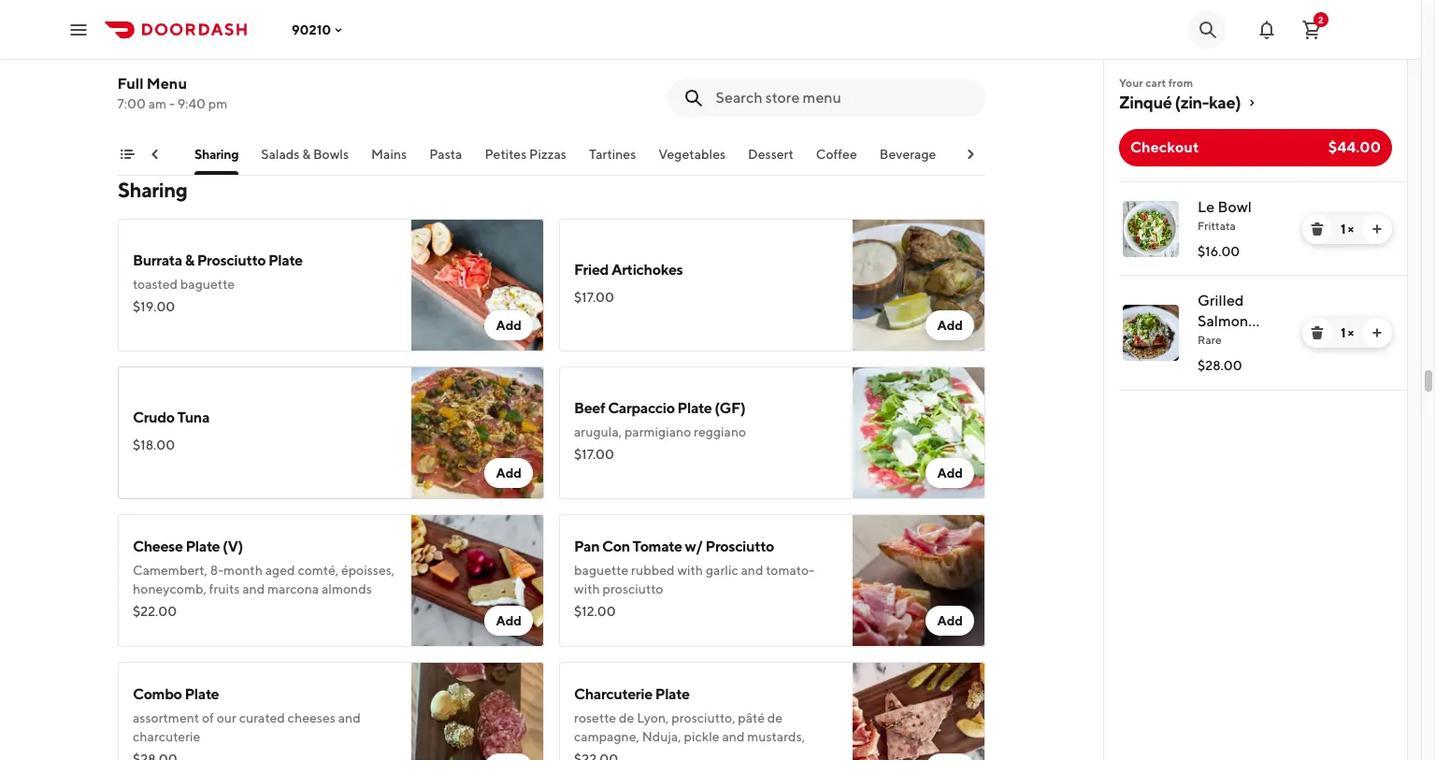 Task type: describe. For each thing, give the bounding box(es) containing it.
show menu categories image
[[120, 147, 135, 162]]

combo plate image
[[412, 662, 544, 760]]

salads & bowls
[[262, 147, 349, 162]]

your cart from
[[1120, 76, 1194, 90]]

0 vertical spatial sharing
[[195, 147, 239, 162]]

menu
[[147, 75, 188, 93]]

our
[[217, 711, 237, 726]]

pm
[[209, 96, 228, 111]]

crudo
[[133, 409, 175, 427]]

petites pizzas button
[[485, 145, 567, 175]]

of
[[202, 711, 214, 726]]

add item to cart image for combo plate
[[496, 754, 522, 760]]

add for w/
[[938, 614, 963, 629]]

fruits
[[209, 582, 240, 597]]

kae)
[[1209, 93, 1241, 112]]

1 for le bowl
[[1341, 222, 1346, 237]]

fried artichokes
[[574, 261, 683, 279]]

charcuterie plate rosette de lyon, prosciutto, pâté de campagne, nduja, pickle and mustards,
[[574, 686, 805, 745]]

and inside combo plate assortment of our curated cheeses and charcuterie
[[338, 711, 361, 726]]

cheese plate (v) camembert, 8-month aged comté,  époisses, honeycomb, fruits and marcona almonds $22.00
[[133, 538, 395, 619]]

bricks
[[233, 33, 273, 51]]

full menu 7:00 am - 9:40 pm
[[118, 75, 228, 111]]

fried artichokes image
[[853, 219, 986, 352]]

90210 button
[[292, 22, 346, 37]]

almonds
[[322, 582, 372, 597]]

cheese inside cheese plate (v) camembert, 8-month aged comté,  époisses, honeycomb, fruits and marcona almonds $22.00
[[133, 538, 183, 556]]

pâté
[[738, 711, 765, 726]]

comté,
[[298, 563, 339, 578]]

1 for grilled salmon plate (gf)
[[1341, 326, 1346, 340]]

$28.00
[[1198, 358, 1243, 373]]

Item Search search field
[[716, 88, 971, 109]]

from
[[1169, 76, 1194, 90]]

1 vertical spatial sharing
[[118, 178, 187, 202]]

hot tea button
[[960, 145, 1006, 175]]

9:40
[[178, 96, 206, 111]]

bowls
[[314, 147, 349, 162]]

(v)
[[223, 538, 243, 556]]

nduja,
[[642, 730, 682, 745]]

mains button
[[372, 145, 408, 175]]

beverage
[[880, 147, 937, 162]]

pan con tomate w/ prosciutto baguette rubbed with garlic and tomato- with prosciutto $12.00
[[574, 538, 815, 619]]

hot
[[960, 147, 982, 162]]

list containing le bowl
[[1105, 181, 1408, 391]]

pan
[[574, 538, 600, 556]]

prosciutto
[[603, 582, 664, 597]]

plate inside cheese plate (v) camembert, 8-month aged comté,  époisses, honeycomb, fruits and marcona almonds $22.00
[[186, 538, 220, 556]]

pickle
[[684, 730, 720, 745]]

vegetables button
[[659, 145, 726, 175]]

× for grilled salmon plate (gf)
[[1348, 326, 1354, 340]]

burrata
[[133, 252, 182, 269]]

tomate
[[633, 538, 682, 556]]

1 × for le bowl
[[1341, 222, 1354, 237]]

add button for (gf)
[[926, 458, 975, 488]]

artichokes
[[612, 261, 683, 279]]

con
[[602, 538, 630, 556]]

tomato-
[[766, 563, 815, 578]]

beverage button
[[880, 145, 937, 175]]

plate inside beef carpaccio plate (gf) arugula, parmigiano reggiano $17.00
[[678, 399, 712, 417]]

époisses,
[[341, 563, 395, 578]]

rare
[[1198, 333, 1222, 347]]

potato cheese bricks
[[133, 33, 273, 51]]

w/
[[685, 538, 703, 556]]

and inside pan con tomate w/ prosciutto baguette rubbed with garlic and tomato- with prosciutto $12.00
[[741, 563, 764, 578]]

add for camembert,
[[496, 614, 522, 629]]

pasta
[[430, 147, 463, 162]]

arugula,
[[574, 425, 622, 440]]

salmon
[[1198, 312, 1249, 330]]

hot tea
[[960, 147, 1006, 162]]

le bowl image
[[1123, 201, 1180, 257]]

honeycomb,
[[133, 582, 207, 597]]

pizzas
[[530, 147, 567, 162]]

and inside charcuterie plate rosette de lyon, prosciutto, pâté de campagne, nduja, pickle and mustards,
[[722, 730, 745, 745]]

$12.00 inside pan con tomate w/ prosciutto baguette rubbed with garlic and tomato- with prosciutto $12.00
[[574, 604, 616, 619]]

-
[[170, 96, 175, 111]]

tartines button
[[590, 145, 637, 175]]

0 vertical spatial with
[[678, 563, 704, 578]]

1 × for grilled salmon plate (gf)
[[1341, 326, 1354, 340]]

7:00
[[118, 96, 146, 111]]

0 horizontal spatial with
[[574, 582, 600, 597]]

8-
[[210, 563, 224, 578]]

le
[[1198, 198, 1215, 216]]

rubbed
[[631, 563, 675, 578]]

0 horizontal spatial $12.00
[[133, 62, 175, 77]]

rosette
[[574, 711, 617, 726]]

full
[[118, 75, 144, 93]]

add item to cart image for charcuterie plate
[[938, 754, 963, 760]]

add one to cart image for le bowl
[[1370, 222, 1385, 237]]

fried
[[574, 261, 609, 279]]

plate inside grilled salmon plate (gf)
[[1198, 333, 1234, 351]]

& for prosciutto
[[185, 252, 194, 269]]

grilled
[[1198, 292, 1245, 310]]

crudo tuna image
[[412, 367, 544, 499]]

dessert
[[749, 147, 794, 162]]

beef carpaccio plate (gf) image
[[853, 367, 986, 499]]

dessert button
[[749, 145, 794, 175]]

2 items, open order cart image
[[1301, 18, 1324, 41]]

petites pizzas
[[485, 147, 567, 162]]

grilled salmon plate (gf) image
[[1123, 305, 1180, 361]]

marcona
[[268, 582, 319, 597]]

0 vertical spatial cheese
[[180, 33, 230, 51]]

combo plate assortment of our curated cheeses and charcuterie
[[133, 686, 361, 745]]

petites
[[485, 147, 527, 162]]



Task type: vqa. For each thing, say whether or not it's contained in the screenshot.
Plate in Burrata & Prosciutto Plate toasted baguette $19.00
yes



Task type: locate. For each thing, give the bounding box(es) containing it.
de left lyon, at the bottom of the page
[[619, 711, 635, 726]]

small tapas button
[[103, 145, 172, 175]]

prosciutto right the burrata
[[197, 252, 266, 269]]

prosciutto inside pan con tomate w/ prosciutto baguette rubbed with garlic and tomato- with prosciutto $12.00
[[706, 538, 774, 556]]

add one to cart image for grilled salmon plate (gf)
[[1370, 326, 1385, 340]]

0 horizontal spatial baguette
[[180, 277, 235, 292]]

1 horizontal spatial de
[[768, 711, 783, 726]]

(gf) for beef carpaccio plate (gf) arugula, parmigiano reggiano $17.00
[[715, 399, 746, 417]]

1 vertical spatial (gf)
[[715, 399, 746, 417]]

frittata
[[1198, 219, 1236, 233]]

2 button
[[1294, 11, 1331, 48]]

add
[[496, 318, 522, 333], [938, 318, 963, 333], [496, 466, 522, 481], [938, 466, 963, 481], [496, 614, 522, 629], [938, 614, 963, 629]]

and down the month
[[242, 582, 265, 597]]

1 horizontal spatial add item to cart image
[[938, 754, 963, 760]]

plate inside charcuterie plate rosette de lyon, prosciutto, pâté de campagne, nduja, pickle and mustards,
[[655, 686, 690, 703]]

1 ×
[[1341, 222, 1354, 237], [1341, 326, 1354, 340]]

1 horizontal spatial with
[[678, 563, 704, 578]]

with down "pan"
[[574, 582, 600, 597]]

and down the pâté
[[722, 730, 745, 745]]

(gf)
[[1237, 333, 1269, 351], [715, 399, 746, 417]]

notification bell image
[[1256, 18, 1279, 41]]

0 vertical spatial add one to cart image
[[1370, 222, 1385, 237]]

baguette right the toasted
[[180, 277, 235, 292]]

baguette
[[180, 277, 235, 292], [574, 563, 629, 578]]

plate inside burrata & prosciutto plate toasted baguette $19.00
[[268, 252, 303, 269]]

tapas
[[138, 147, 172, 162]]

curated
[[239, 711, 285, 726]]

1 vertical spatial with
[[574, 582, 600, 597]]

$22.00
[[133, 604, 177, 619]]

tartines
[[590, 147, 637, 162]]

(zin-
[[1175, 93, 1209, 112]]

vegetables
[[659, 147, 726, 162]]

aged
[[265, 563, 295, 578]]

list
[[1105, 181, 1408, 391]]

$18.00
[[133, 438, 175, 453]]

baguette for con
[[574, 563, 629, 578]]

& inside button
[[303, 147, 311, 162]]

0 vertical spatial remove item from cart image
[[1310, 222, 1325, 237]]

&
[[303, 147, 311, 162], [185, 252, 194, 269]]

(gf) down salmon
[[1237, 333, 1269, 351]]

0 vertical spatial ×
[[1348, 222, 1354, 237]]

1 vertical spatial baguette
[[574, 563, 629, 578]]

× for le bowl
[[1348, 222, 1354, 237]]

$12.00 down prosciutto
[[574, 604, 616, 619]]

add item to cart image
[[496, 754, 522, 760], [938, 754, 963, 760]]

(gf) inside grilled salmon plate (gf)
[[1237, 333, 1269, 351]]

1 add item to cart image from the left
[[496, 754, 522, 760]]

0 vertical spatial 1
[[1341, 222, 1346, 237]]

1 vertical spatial 1
[[1341, 326, 1346, 340]]

1 × from the top
[[1348, 222, 1354, 237]]

charcuterie plate image
[[853, 662, 986, 760]]

reggiano
[[694, 425, 747, 440]]

open menu image
[[67, 18, 90, 41]]

beef
[[574, 399, 606, 417]]

2 de from the left
[[768, 711, 783, 726]]

0 vertical spatial $12.00
[[133, 62, 175, 77]]

mustards,
[[748, 730, 805, 745]]

campagne,
[[574, 730, 640, 745]]

2 remove item from cart image from the top
[[1310, 326, 1325, 340]]

$12.00
[[133, 62, 175, 77], [574, 604, 616, 619]]

$16.00
[[1198, 244, 1241, 259]]

0 vertical spatial 1 ×
[[1341, 222, 1354, 237]]

de up "mustards," in the bottom of the page
[[768, 711, 783, 726]]

2
[[1319, 14, 1324, 25]]

1 vertical spatial $12.00
[[574, 604, 616, 619]]

$17.00 down fried
[[574, 290, 615, 305]]

small tapas
[[103, 147, 172, 162]]

sharing
[[195, 147, 239, 162], [118, 178, 187, 202]]

1 1 × from the top
[[1341, 222, 1354, 237]]

and right the garlic
[[741, 563, 764, 578]]

0 horizontal spatial &
[[185, 252, 194, 269]]

assortment
[[133, 711, 199, 726]]

1 vertical spatial &
[[185, 252, 194, 269]]

add for plate
[[496, 318, 522, 333]]

add button for plate
[[485, 311, 533, 340]]

cheese
[[180, 33, 230, 51], [133, 538, 183, 556]]

salads
[[262, 147, 300, 162]]

checkout
[[1131, 138, 1200, 156]]

1 $17.00 from the top
[[574, 290, 615, 305]]

coffee button
[[817, 145, 858, 175]]

add button
[[485, 311, 533, 340], [926, 311, 975, 340], [485, 458, 533, 488], [926, 458, 975, 488], [485, 606, 533, 636], [926, 606, 975, 636]]

& for bowls
[[303, 147, 311, 162]]

2 add item to cart image from the left
[[938, 754, 963, 760]]

$17.00 inside beef carpaccio plate (gf) arugula, parmigiano reggiano $17.00
[[574, 447, 615, 462]]

sharing down small tapas button
[[118, 178, 187, 202]]

add one to cart image
[[1370, 222, 1385, 237], [1370, 326, 1385, 340]]

crudo tuna
[[133, 409, 210, 427]]

& left bowls
[[303, 147, 311, 162]]

mains
[[372, 147, 408, 162]]

small
[[103, 147, 136, 162]]

add button for w/
[[926, 606, 975, 636]]

2 $17.00 from the top
[[574, 447, 615, 462]]

0 vertical spatial &
[[303, 147, 311, 162]]

1
[[1341, 222, 1346, 237], [1341, 326, 1346, 340]]

prosciutto up the garlic
[[706, 538, 774, 556]]

am
[[149, 96, 167, 111]]

1 de from the left
[[619, 711, 635, 726]]

potato cheese bricks image
[[412, 0, 544, 123]]

remove item from cart image for le bowl
[[1310, 222, 1325, 237]]

baguette down "pan"
[[574, 563, 629, 578]]

your
[[1120, 76, 1144, 90]]

baguette for &
[[180, 277, 235, 292]]

scroll menu navigation left image
[[148, 147, 163, 162]]

& right the burrata
[[185, 252, 194, 269]]

baguette inside burrata & prosciutto plate toasted baguette $19.00
[[180, 277, 235, 292]]

1 vertical spatial $17.00
[[574, 447, 615, 462]]

(gf) up reggiano
[[715, 399, 746, 417]]

1 vertical spatial add one to cart image
[[1370, 326, 1385, 340]]

cheese plate (v) image
[[412, 514, 544, 647]]

0 vertical spatial $17.00
[[574, 290, 615, 305]]

with down w/
[[678, 563, 704, 578]]

0 vertical spatial baguette
[[180, 277, 235, 292]]

$17.00 down the arugula, on the bottom left
[[574, 447, 615, 462]]

scroll menu navigation right image
[[963, 147, 978, 162]]

cheese left bricks
[[180, 33, 230, 51]]

0 horizontal spatial (gf)
[[715, 399, 746, 417]]

lyon,
[[637, 711, 669, 726]]

prosciutto
[[197, 252, 266, 269], [706, 538, 774, 556]]

cheeses
[[288, 711, 336, 726]]

90210
[[292, 22, 331, 37]]

0 vertical spatial (gf)
[[1237, 333, 1269, 351]]

1 horizontal spatial (gf)
[[1237, 333, 1269, 351]]

2 1 from the top
[[1341, 326, 1346, 340]]

parmigiano
[[625, 425, 692, 440]]

1 horizontal spatial baguette
[[574, 563, 629, 578]]

$44.00
[[1329, 138, 1382, 156]]

cart
[[1146, 76, 1167, 90]]

0 horizontal spatial sharing
[[118, 178, 187, 202]]

month
[[224, 563, 263, 578]]

pan con tomate w/ prosciutto image
[[853, 514, 986, 647]]

& inside burrata & prosciutto plate toasted baguette $19.00
[[185, 252, 194, 269]]

remove item from cart image for grilled salmon plate (gf)
[[1310, 326, 1325, 340]]

1 remove item from cart image from the top
[[1310, 222, 1325, 237]]

2 × from the top
[[1348, 326, 1354, 340]]

(gf) for grilled salmon plate (gf)
[[1237, 333, 1269, 351]]

tuna
[[177, 409, 210, 427]]

1 vertical spatial remove item from cart image
[[1310, 326, 1325, 340]]

1 add one to cart image from the top
[[1370, 222, 1385, 237]]

carpaccio
[[608, 399, 675, 417]]

1 vertical spatial 1 ×
[[1341, 326, 1354, 340]]

add button for camembert,
[[485, 606, 533, 636]]

grilled salmon plate (gf)
[[1198, 292, 1269, 351]]

plate inside combo plate assortment of our curated cheeses and charcuterie
[[185, 686, 219, 703]]

add for (gf)
[[938, 466, 963, 481]]

combo
[[133, 686, 182, 703]]

beef carpaccio plate (gf) arugula, parmigiano reggiano $17.00
[[574, 399, 747, 462]]

1 vertical spatial prosciutto
[[706, 538, 774, 556]]

2 add one to cart image from the top
[[1370, 326, 1385, 340]]

burrata & prosciutto plate image
[[412, 219, 544, 352]]

1 horizontal spatial $12.00
[[574, 604, 616, 619]]

prosciutto,
[[672, 711, 736, 726]]

1 horizontal spatial &
[[303, 147, 311, 162]]

0 horizontal spatial add item to cart image
[[496, 754, 522, 760]]

1 horizontal spatial prosciutto
[[706, 538, 774, 556]]

camembert,
[[133, 563, 208, 578]]

salads & bowls button
[[262, 145, 349, 175]]

1 vertical spatial ×
[[1348, 326, 1354, 340]]

garlic
[[706, 563, 739, 578]]

cheese up camembert,
[[133, 538, 183, 556]]

zinqué
[[1120, 93, 1172, 112]]

baguette inside pan con tomate w/ prosciutto baguette rubbed with garlic and tomato- with prosciutto $12.00
[[574, 563, 629, 578]]

and right cheeses
[[338, 711, 361, 726]]

charcuterie
[[574, 686, 653, 703]]

potato
[[133, 33, 178, 51]]

0 horizontal spatial prosciutto
[[197, 252, 266, 269]]

0 horizontal spatial de
[[619, 711, 635, 726]]

1 1 from the top
[[1341, 222, 1346, 237]]

toasted
[[133, 277, 178, 292]]

(gf) inside beef carpaccio plate (gf) arugula, parmigiano reggiano $17.00
[[715, 399, 746, 417]]

$19.00
[[133, 299, 175, 314]]

prosciutto inside burrata & prosciutto plate toasted baguette $19.00
[[197, 252, 266, 269]]

zinqué (zin-kae) link
[[1120, 92, 1393, 114]]

0 vertical spatial prosciutto
[[197, 252, 266, 269]]

1 vertical spatial cheese
[[133, 538, 183, 556]]

2 1 × from the top
[[1341, 326, 1354, 340]]

remove item from cart image
[[1310, 222, 1325, 237], [1310, 326, 1325, 340]]

charcuterie
[[133, 730, 201, 745]]

sharing down pm
[[195, 147, 239, 162]]

de
[[619, 711, 635, 726], [768, 711, 783, 726]]

1 horizontal spatial sharing
[[195, 147, 239, 162]]

tea
[[985, 147, 1006, 162]]

and inside cheese plate (v) camembert, 8-month aged comté,  époisses, honeycomb, fruits and marcona almonds $22.00
[[242, 582, 265, 597]]

$12.00 down potato
[[133, 62, 175, 77]]



